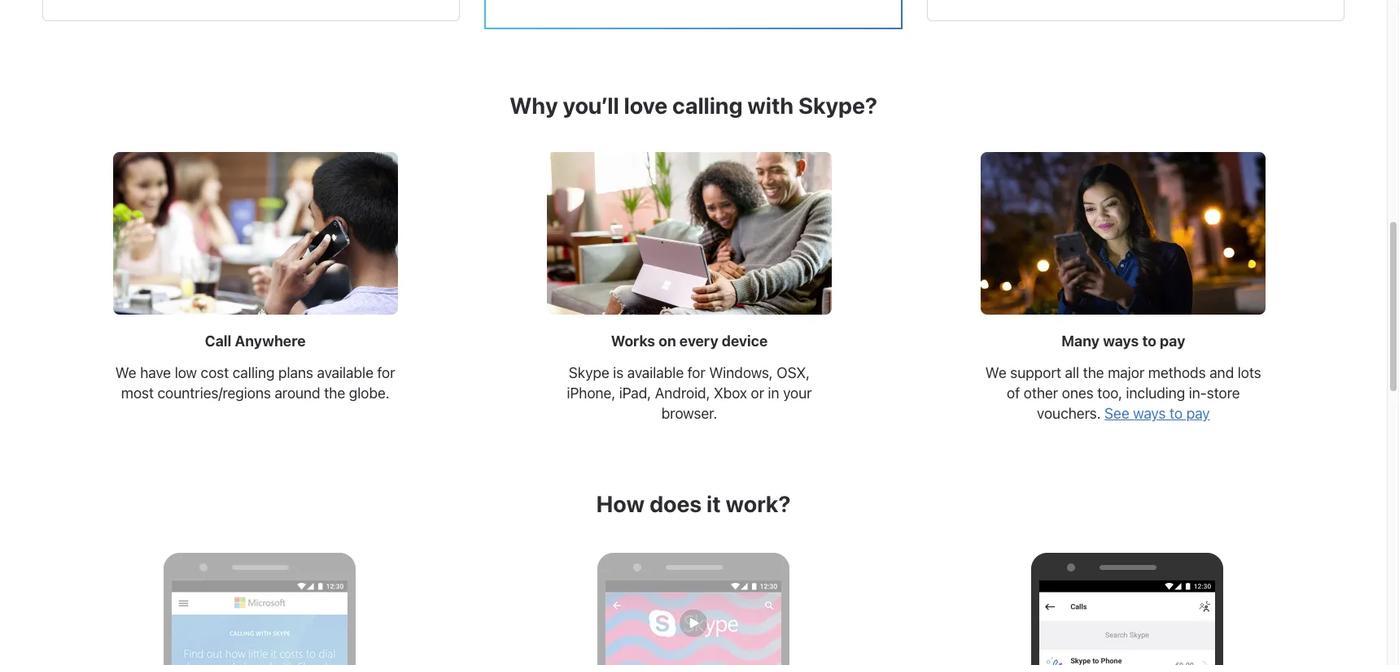Task type: locate. For each thing, give the bounding box(es) containing it.
iphone,
[[567, 385, 616, 402]]

1 horizontal spatial calling
[[673, 92, 743, 119]]

the inside we support all the major methods and lots of other ones too, including in-store vouchers.
[[1083, 365, 1104, 382]]

ipad,
[[619, 385, 651, 402]]

ways
[[1103, 333, 1139, 350], [1133, 405, 1166, 422]]

it
[[707, 491, 721, 518]]

showing start calling by going to dialpad and dial the number and click on call image
[[1040, 581, 1216, 666]]

see
[[1105, 405, 1130, 422]]

1 horizontal spatial we
[[986, 365, 1007, 382]]

on
[[659, 333, 676, 350]]

we
[[115, 365, 136, 382], [986, 365, 1007, 382]]

pay down in-
[[1187, 405, 1210, 422]]

call
[[205, 333, 232, 350]]

calling right the love
[[673, 92, 743, 119]]

calling down 'call anywhere'
[[233, 365, 275, 382]]

ways up major
[[1103, 333, 1139, 350]]

1 for from the left
[[377, 365, 395, 382]]

ways down including
[[1133, 405, 1166, 422]]

ways for many
[[1103, 333, 1139, 350]]

2 we from the left
[[986, 365, 1007, 382]]

your
[[783, 385, 812, 402]]

0 horizontal spatial calling
[[233, 365, 275, 382]]

to for see ways to pay
[[1170, 405, 1183, 422]]

1 horizontal spatial to
[[1170, 405, 1183, 422]]

love
[[624, 92, 668, 119]]

for up "android,"
[[688, 365, 706, 382]]

1 vertical spatial the
[[324, 385, 345, 402]]

or
[[751, 385, 764, 402]]

0 horizontal spatial the
[[324, 385, 345, 402]]

to for many ways to pay
[[1143, 333, 1157, 350]]

0 horizontal spatial to
[[1143, 333, 1157, 350]]

windows,
[[709, 365, 773, 382]]

we left support
[[986, 365, 1007, 382]]

in
[[768, 385, 780, 402]]

works
[[611, 333, 655, 350]]

too,
[[1098, 385, 1123, 402]]

to
[[1143, 333, 1157, 350], [1170, 405, 1183, 422]]

most
[[121, 385, 154, 402]]

cost
[[201, 365, 229, 382]]

1 available from the left
[[317, 365, 374, 382]]

buy skype credit or a subscription by searching the country and select the subscription and pay image
[[171, 581, 347, 666]]

1 horizontal spatial available
[[627, 365, 684, 382]]

0 horizontal spatial available
[[317, 365, 374, 382]]

why
[[510, 92, 558, 119]]

globe.
[[349, 385, 390, 402]]

anywhere
[[235, 333, 306, 350]]

0 vertical spatial ways
[[1103, 333, 1139, 350]]

the left globe.
[[324, 385, 345, 402]]

have
[[140, 365, 171, 382]]

1 horizontal spatial the
[[1083, 365, 1104, 382]]

available
[[317, 365, 374, 382], [627, 365, 684, 382]]

2 for from the left
[[688, 365, 706, 382]]

available up globe.
[[317, 365, 374, 382]]

works on every device
[[611, 333, 768, 350]]

including
[[1126, 385, 1186, 402]]

the right all
[[1083, 365, 1104, 382]]

to down including
[[1170, 405, 1183, 422]]

0 vertical spatial to
[[1143, 333, 1157, 350]]

methods
[[1149, 365, 1206, 382]]

1 horizontal spatial pay
[[1187, 405, 1210, 422]]

skype
[[569, 365, 610, 382]]

0 vertical spatial pay
[[1160, 333, 1186, 350]]

store
[[1207, 385, 1240, 402]]

1 horizontal spatial for
[[688, 365, 706, 382]]

why you'll love calling with skype?
[[510, 92, 878, 119]]

for up globe.
[[377, 365, 395, 382]]

work?
[[726, 491, 791, 518]]

2 available from the left
[[627, 365, 684, 382]]

many ways to pay
[[1062, 333, 1186, 350]]

to up major
[[1143, 333, 1157, 350]]

browser.
[[662, 405, 717, 422]]

lots
[[1238, 365, 1262, 382]]

pay
[[1160, 333, 1186, 350], [1187, 405, 1210, 422]]

skype?
[[799, 92, 878, 119]]

0 vertical spatial the
[[1083, 365, 1104, 382]]

we have low cost calling plans available for most countries/regions around the globe.
[[115, 365, 395, 402]]

for inside skype is available for windows, osx, iphone, ipad, android, xbox or in your browser.
[[688, 365, 706, 382]]

we inside we have low cost calling plans available for most countries/regions around the globe.
[[115, 365, 136, 382]]

major
[[1108, 365, 1145, 382]]

available up ipad,
[[627, 365, 684, 382]]

we for we support all the major methods and lots of other ones too, including in-store vouchers.
[[986, 365, 1007, 382]]

0 horizontal spatial pay
[[1160, 333, 1186, 350]]

is
[[613, 365, 624, 382]]

0 horizontal spatial we
[[115, 365, 136, 382]]

available inside we have low cost calling plans available for most countries/regions around the globe.
[[317, 365, 374, 382]]

1 vertical spatial calling
[[233, 365, 275, 382]]

for
[[377, 365, 395, 382], [688, 365, 706, 382]]

the
[[1083, 365, 1104, 382], [324, 385, 345, 402]]

we up most
[[115, 365, 136, 382]]

1 we from the left
[[115, 365, 136, 382]]

we inside we support all the major methods and lots of other ones too, including in-store vouchers.
[[986, 365, 1007, 382]]

other
[[1024, 385, 1058, 402]]

ones
[[1062, 385, 1094, 402]]

1 vertical spatial ways
[[1133, 405, 1166, 422]]

skype is available for windows, osx, iphone, ipad, android, xbox or in your browser.
[[567, 365, 812, 422]]

0 horizontal spatial for
[[377, 365, 395, 382]]

in-
[[1189, 385, 1207, 402]]

pay up methods
[[1160, 333, 1186, 350]]

all
[[1065, 365, 1080, 382]]

calling
[[673, 92, 743, 119], [233, 365, 275, 382]]

1 vertical spatial to
[[1170, 405, 1183, 422]]

1 vertical spatial pay
[[1187, 405, 1210, 422]]

many
[[1062, 333, 1100, 350]]



Task type: describe. For each thing, give the bounding box(es) containing it.
for inside we have low cost calling plans available for most countries/regions around the globe.
[[377, 365, 395, 382]]

of
[[1007, 385, 1020, 402]]

call anywhere
[[205, 333, 306, 350]]

get skype by downloading it from app store and click on install image
[[606, 581, 782, 666]]

osx,
[[777, 365, 810, 382]]

low
[[175, 365, 197, 382]]

how does it work?
[[596, 491, 791, 518]]

available inside skype is available for windows, osx, iphone, ipad, android, xbox or in your browser.
[[627, 365, 684, 382]]

xbox
[[714, 385, 747, 402]]

we support all the major methods and lots of other ones too, including in-store vouchers.
[[986, 365, 1262, 422]]

with
[[748, 92, 794, 119]]

you'll
[[563, 92, 619, 119]]

android,
[[655, 385, 710, 402]]

ways for see
[[1133, 405, 1166, 422]]

see ways to pay link
[[1105, 405, 1210, 422]]

calling inside we have low cost calling plans available for most countries/regions around the globe.
[[233, 365, 275, 382]]

pay for see ways to pay
[[1187, 405, 1210, 422]]

pay for many ways to pay
[[1160, 333, 1186, 350]]

does
[[650, 491, 702, 518]]

support
[[1011, 365, 1062, 382]]

every
[[680, 333, 719, 350]]

countries/regions
[[157, 385, 271, 402]]

vouchers.
[[1037, 405, 1101, 422]]

the inside we have low cost calling plans available for most countries/regions around the globe.
[[324, 385, 345, 402]]

we for we have low cost calling plans available for most countries/regions around the globe.
[[115, 365, 136, 382]]

around
[[275, 385, 320, 402]]

and
[[1210, 365, 1234, 382]]

plans
[[278, 365, 313, 382]]

device
[[722, 333, 768, 350]]

0 vertical spatial calling
[[673, 92, 743, 119]]

how
[[596, 491, 645, 518]]

see ways to pay
[[1105, 405, 1210, 422]]



Task type: vqa. For each thing, say whether or not it's contained in the screenshot.
let
no



